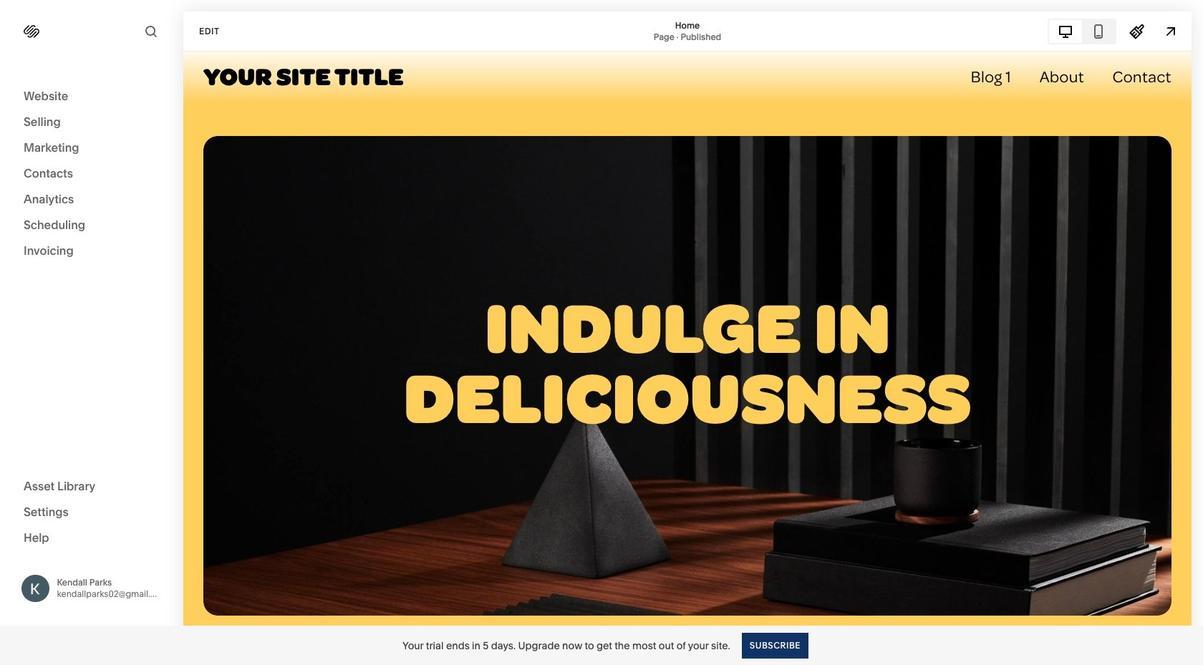 Task type: describe. For each thing, give the bounding box(es) containing it.
style image
[[1129, 23, 1145, 39]]

site preview image
[[1163, 23, 1179, 39]]



Task type: locate. For each thing, give the bounding box(es) containing it.
desktop image
[[1058, 23, 1073, 39]]

search image
[[143, 24, 159, 39]]

tab list
[[1049, 20, 1115, 43]]

mobile image
[[1091, 23, 1106, 39]]

logo squarespace image
[[24, 24, 39, 39]]



